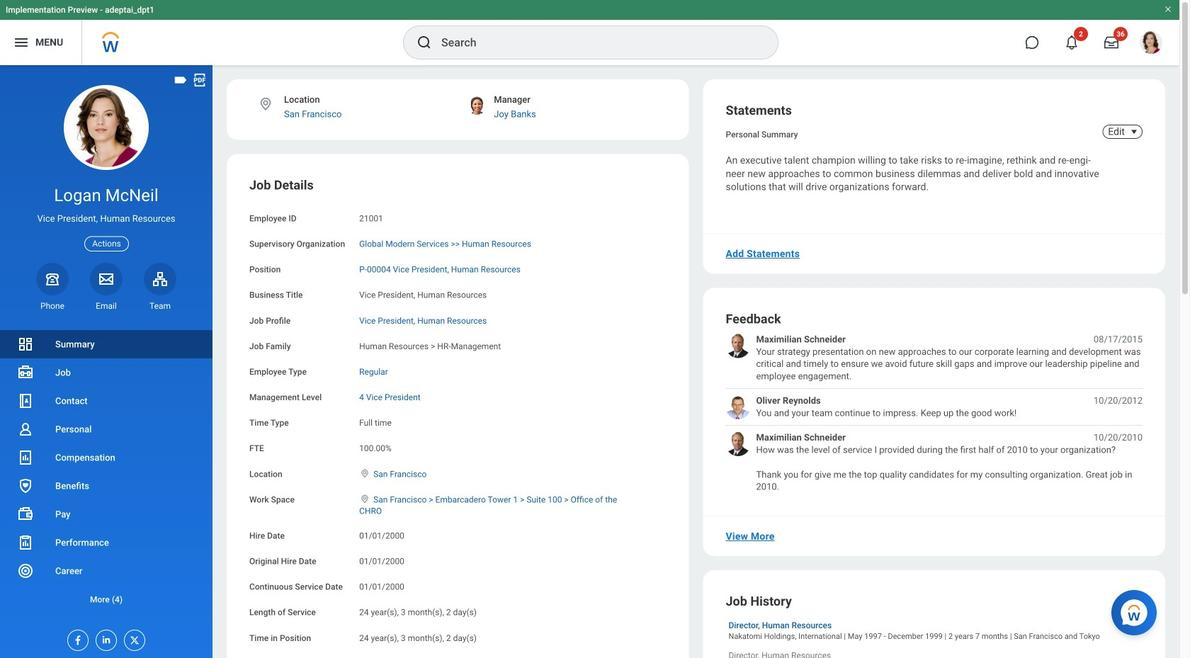 Task type: vqa. For each thing, say whether or not it's contained in the screenshot.
THE BONUS REFERRAL RECEIVED row
no



Task type: describe. For each thing, give the bounding box(es) containing it.
phone image
[[43, 271, 62, 288]]

team logan mcneil element
[[144, 300, 176, 312]]

mail image
[[98, 271, 115, 288]]

view printable version (pdf) image
[[192, 72, 208, 88]]

linkedin image
[[96, 631, 112, 646]]

phone logan mcneil element
[[36, 300, 69, 312]]

tag image
[[173, 72, 189, 88]]

navigation pane region
[[0, 65, 213, 658]]

view team image
[[152, 271, 169, 288]]

Search Workday  search field
[[442, 27, 749, 58]]

2 employee's photo (maximilian schneider) image from the top
[[726, 432, 751, 456]]

0 horizontal spatial list
[[0, 330, 213, 614]]

benefits image
[[17, 478, 34, 495]]

employee's photo (oliver reynolds) image
[[726, 395, 751, 420]]

full time element
[[359, 415, 392, 428]]

pay image
[[17, 506, 34, 523]]

personal image
[[17, 421, 34, 438]]

compensation image
[[17, 449, 34, 466]]

0 vertical spatial location image
[[258, 96, 274, 112]]

profile logan mcneil image
[[1140, 31, 1163, 57]]

contact image
[[17, 393, 34, 410]]

performance image
[[17, 534, 34, 551]]



Task type: locate. For each thing, give the bounding box(es) containing it.
location image
[[258, 96, 274, 112], [359, 469, 371, 479]]

summary image
[[17, 336, 34, 353]]

group
[[249, 177, 667, 658]]

x image
[[125, 631, 140, 646]]

1 employee's photo (maximilian schneider) image from the top
[[726, 333, 751, 358]]

banner
[[0, 0, 1180, 65]]

close environment banner image
[[1165, 5, 1173, 13]]

inbox large image
[[1105, 35, 1119, 50]]

0 vertical spatial employee's photo (maximilian schneider) image
[[726, 333, 751, 358]]

employee's photo (maximilian schneider) image
[[726, 333, 751, 358], [726, 432, 751, 456]]

1 horizontal spatial location image
[[359, 469, 371, 479]]

notifications large image
[[1065, 35, 1079, 50]]

0 horizontal spatial location image
[[258, 96, 274, 112]]

facebook image
[[68, 631, 84, 646]]

employee's photo (maximilian schneider) image up employee's photo (oliver reynolds)
[[726, 333, 751, 358]]

email logan mcneil element
[[90, 300, 123, 312]]

1 vertical spatial location image
[[359, 469, 371, 479]]

justify image
[[13, 34, 30, 51]]

location image
[[359, 494, 371, 504]]

personal summary element
[[726, 127, 798, 140]]

career image
[[17, 563, 34, 580]]

1 vertical spatial employee's photo (maximilian schneider) image
[[726, 432, 751, 456]]

search image
[[416, 34, 433, 51]]

list
[[0, 330, 213, 614], [726, 333, 1143, 493]]

job image
[[17, 364, 34, 381]]

employee's photo (maximilian schneider) image down employee's photo (oliver reynolds)
[[726, 432, 751, 456]]

1 horizontal spatial list
[[726, 333, 1143, 493]]

caret down image
[[1126, 126, 1143, 138]]



